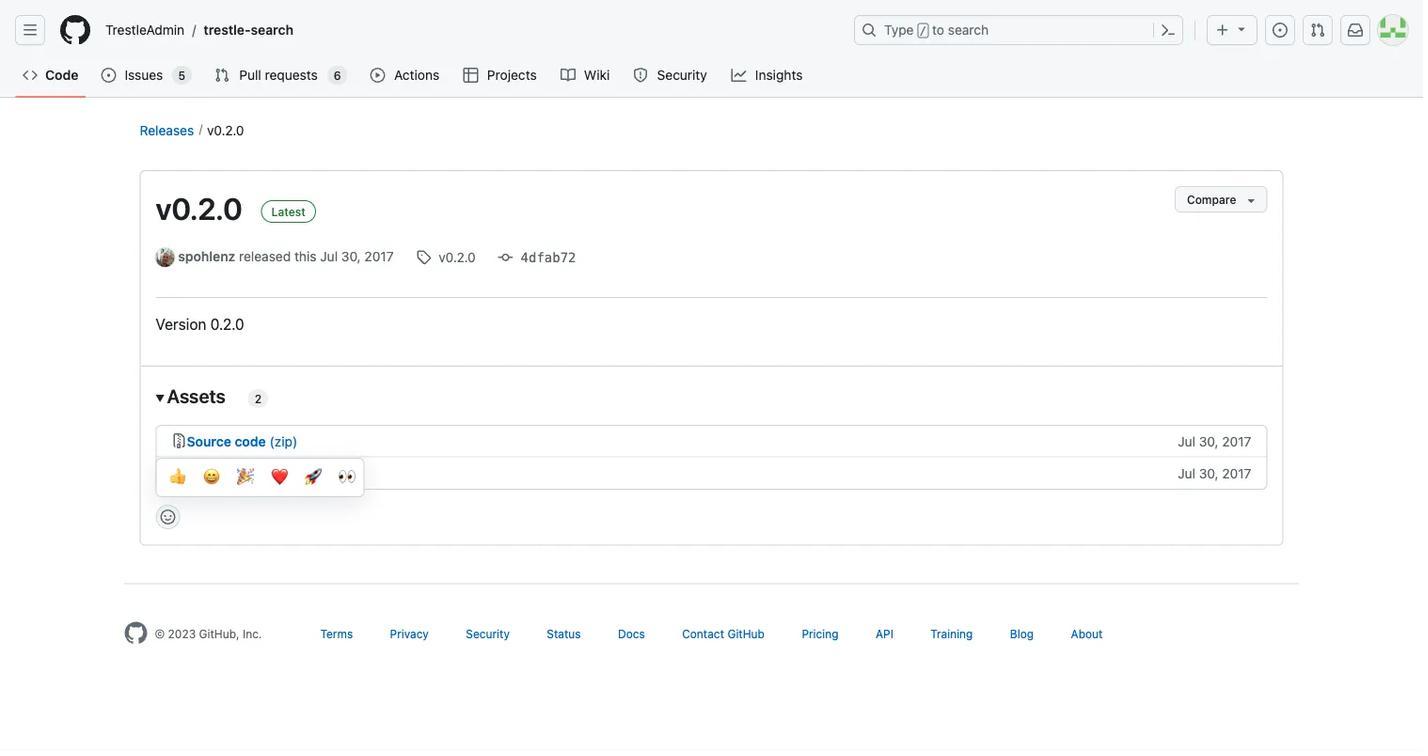 Task type: locate. For each thing, give the bounding box(es) containing it.
source
[[187, 434, 231, 450], [187, 466, 231, 481]]

0 vertical spatial jul
[[320, 248, 338, 264]]

docs link
[[618, 628, 645, 641]]

0 horizontal spatial /
[[192, 22, 196, 38]]

security link left graph "icon"
[[626, 61, 716, 89]]

v0.2.0 right tag icon
[[439, 249, 476, 265]]

actions link
[[363, 61, 448, 89]]

blog link
[[1010, 628, 1034, 641]]

1 vertical spatial file zip image
[[172, 465, 187, 480]]

jul for (zip)
[[1178, 434, 1196, 450]]

/ left to on the right
[[920, 24, 927, 38]]

source for source code (tar.gz)
[[187, 466, 231, 481]]

status link
[[547, 628, 581, 641]]

1 vertical spatial 30,
[[1199, 434, 1219, 450]]

1 horizontal spatial v0.2.0 link
[[416, 247, 476, 267]]

0 vertical spatial file zip image
[[172, 434, 187, 449]]

v0.2.0 up spohlenz
[[156, 191, 243, 227]]

🚀 button
[[296, 463, 326, 493]]

4dfab72
[[521, 250, 576, 266]]

👍
[[169, 469, 182, 486]]

source code (tar.gz)
[[187, 466, 314, 481]]

0.2.0
[[210, 315, 244, 333]]

pricing link
[[802, 628, 839, 641]]

file zip image for source code (tar.gz)
[[172, 465, 187, 480]]

contact
[[682, 628, 725, 641]]

code
[[235, 434, 266, 450], [235, 466, 266, 481]]

2017
[[365, 248, 394, 264], [1223, 434, 1252, 450], [1223, 466, 1252, 481]]

list
[[98, 15, 843, 45]]

v0.2.0 link left "commit" image
[[416, 247, 476, 267]]

🎉 button
[[228, 463, 258, 493]]

v0.2.0
[[207, 122, 244, 138], [156, 191, 243, 227], [439, 249, 476, 265]]

1 file zip image from the top
[[172, 434, 187, 449]]

v0.2.0 link down git pull request icon
[[207, 122, 244, 138]]

jul 30, 2017 for (tar.gz)
[[1178, 466, 1252, 481]]

2 vertical spatial 2017
[[1223, 466, 1252, 481]]

command palette image
[[1161, 23, 1176, 38]]

trestle-
[[204, 22, 251, 38]]

0 vertical spatial jul 30, 2017
[[1178, 434, 1252, 450]]

search for type / to search
[[948, 22, 989, 38]]

2 search from the left
[[948, 22, 989, 38]]

code up source code (tar.gz)
[[235, 434, 266, 450]]

pricing
[[802, 628, 839, 641]]

0 horizontal spatial security
[[466, 628, 510, 641]]

/ inside the type / to search
[[920, 24, 927, 38]]

4dfab72 link
[[498, 250, 576, 266]]

security right shield icon
[[657, 67, 707, 83]]

1 horizontal spatial issue opened image
[[1273, 23, 1288, 38]]

trestleadmin link
[[98, 15, 192, 45]]

file zip image
[[172, 434, 187, 449], [172, 465, 187, 480]]

type / to search
[[884, 22, 989, 38]]

0 vertical spatial code
[[235, 434, 266, 450]]

30, for (zip)
[[1199, 434, 1219, 450]]

/ inside trestleadmin / trestle-search
[[192, 22, 196, 38]]

security left status in the bottom of the page
[[466, 628, 510, 641]]

0 horizontal spatial security link
[[466, 628, 510, 641]]

play image
[[370, 68, 385, 83]]

git pull request image
[[1311, 23, 1326, 38]]

1 vertical spatial v0.2.0
[[156, 191, 243, 227]]

source up 😄 at the bottom left of the page
[[187, 434, 231, 450]]

1 source from the top
[[187, 434, 231, 450]]

github
[[728, 628, 765, 641]]

search
[[251, 22, 294, 38], [948, 22, 989, 38]]

1 vertical spatial code
[[235, 466, 266, 481]]

0 vertical spatial issue opened image
[[1273, 23, 1288, 38]]

2 code from the top
[[235, 466, 266, 481]]

source right 👍
[[187, 466, 231, 481]]

1 vertical spatial jul
[[1178, 434, 1196, 450]]

v0.2.0 down git pull request icon
[[207, 122, 244, 138]]

tag image
[[416, 250, 431, 265]]

5
[[178, 69, 185, 82]]

1 vertical spatial 2017
[[1223, 434, 1252, 450]]

🎉
[[237, 469, 250, 486]]

terms link
[[320, 628, 353, 641]]

/ for type
[[920, 24, 927, 38]]

insights link
[[724, 61, 812, 89]]

1 vertical spatial jul 30, 2017
[[1178, 466, 1252, 481]]

projects
[[487, 67, 537, 83]]

30,
[[341, 248, 361, 264], [1199, 434, 1219, 450], [1199, 466, 1219, 481]]

this
[[295, 248, 317, 264]]

1 vertical spatial v0.2.0 link
[[416, 247, 476, 267]]

search right to on the right
[[948, 22, 989, 38]]

pull requests
[[239, 67, 318, 83]]

issue opened image left git pull request image at the right top of page
[[1273, 23, 1288, 38]]

©
[[155, 628, 165, 641]]

privacy link
[[390, 628, 429, 641]]

releases link
[[140, 122, 194, 138]]

status
[[547, 628, 581, 641]]

about
[[1071, 628, 1103, 641]]

issue opened image
[[1273, 23, 1288, 38], [101, 68, 116, 83]]

0 horizontal spatial search
[[251, 22, 294, 38]]

shield image
[[633, 68, 648, 83]]

1 vertical spatial source
[[187, 466, 231, 481]]

search for trestleadmin / trestle-search
[[251, 22, 294, 38]]

security link
[[626, 61, 716, 89], [466, 628, 510, 641]]

contact github link
[[682, 628, 765, 641]]

source for source code (zip)
[[187, 434, 231, 450]]

jul 30, 2017
[[1178, 434, 1252, 450], [1178, 466, 1252, 481]]

file zip image left 😄 at the bottom left of the page
[[172, 465, 187, 480]]

❤️ button
[[262, 463, 292, 493]]

/
[[192, 22, 196, 38], [920, 24, 927, 38]]

0 vertical spatial v0.2.0
[[207, 122, 244, 138]]

jul for (tar.gz)
[[1178, 466, 1196, 481]]

jul
[[320, 248, 338, 264], [1178, 434, 1196, 450], [1178, 466, 1196, 481]]

2017 for (tar.gz)
[[1223, 466, 1252, 481]]

wiki
[[584, 67, 610, 83]]

1 horizontal spatial search
[[948, 22, 989, 38]]

privacy
[[390, 628, 429, 641]]

1 horizontal spatial /
[[920, 24, 927, 38]]

2 source from the top
[[187, 466, 231, 481]]

to
[[933, 22, 945, 38]]

issue opened image left issues
[[101, 68, 116, 83]]

0 vertical spatial security
[[657, 67, 707, 83]]

1 horizontal spatial security
[[657, 67, 707, 83]]

v0.2.0 link
[[207, 122, 244, 138], [416, 247, 476, 267]]

about link
[[1071, 628, 1103, 641]]

triangle down image right compare
[[1244, 193, 1259, 208]]

version 0.2.0
[[156, 315, 244, 333]]

plus image
[[1216, 23, 1231, 38]]

2 vertical spatial jul
[[1178, 466, 1196, 481]]

add or remove reactions element
[[156, 505, 180, 530]]

code left ❤️
[[235, 466, 266, 481]]

2023
[[168, 628, 196, 641]]

1 vertical spatial triangle down image
[[1244, 193, 1259, 208]]

triangle down image
[[1234, 21, 1249, 36], [1244, 193, 1259, 208]]

file zip image up 👍
[[172, 434, 187, 449]]

(tar.gz)
[[270, 466, 314, 481]]

homepage image
[[60, 15, 90, 45]]

2
[[255, 392, 262, 405]]

2 vertical spatial 30,
[[1199, 466, 1219, 481]]

code for (tar.gz)
[[235, 466, 266, 481]]

spohlenz link
[[178, 248, 236, 264]]

assets
[[167, 385, 226, 407]]

1 vertical spatial issue opened image
[[101, 68, 116, 83]]

1 search from the left
[[251, 22, 294, 38]]

issues
[[125, 67, 163, 83]]

2 file zip image from the top
[[172, 465, 187, 480]]

👍 button
[[160, 463, 191, 493]]

menu
[[156, 458, 365, 498]]

1 horizontal spatial security link
[[626, 61, 716, 89]]

/ left trestle-
[[192, 22, 196, 38]]

security link left status in the bottom of the page
[[466, 628, 510, 641]]

trestle-search link
[[196, 15, 301, 45]]

2 jul 30, 2017 from the top
[[1178, 466, 1252, 481]]

jul 30, 2017 for (zip)
[[1178, 434, 1252, 450]]

© 2023 github, inc.
[[155, 628, 262, 641]]

0 vertical spatial source
[[187, 434, 231, 450]]

1 jul 30, 2017 from the top
[[1178, 434, 1252, 450]]

search inside trestleadmin / trestle-search
[[251, 22, 294, 38]]

git pull request image
[[215, 68, 230, 83]]

security
[[657, 67, 707, 83], [466, 628, 510, 641]]

0 horizontal spatial issue opened image
[[101, 68, 116, 83]]

search up pull requests
[[251, 22, 294, 38]]

0 horizontal spatial v0.2.0 link
[[207, 122, 244, 138]]

1 code from the top
[[235, 434, 266, 450]]

training
[[931, 628, 973, 641]]

api link
[[876, 628, 894, 641]]

triangle down image right the plus "image"
[[1234, 21, 1249, 36]]



Task type: describe. For each thing, give the bounding box(es) containing it.
wiki link
[[553, 61, 618, 89]]

trestleadmin
[[105, 22, 185, 38]]

commit image
[[498, 250, 513, 265]]

add or remove reactions image
[[160, 510, 175, 525]]

source code (zip)
[[187, 434, 297, 450]]

👀
[[338, 469, 351, 486]]

code image
[[23, 68, 38, 83]]

code
[[45, 67, 78, 83]]

terms
[[320, 628, 353, 641]]

2 vertical spatial v0.2.0
[[439, 249, 476, 265]]

2017 for (zip)
[[1223, 434, 1252, 450]]

👀 button
[[330, 463, 360, 493]]

requests
[[265, 67, 318, 83]]

actions
[[394, 67, 440, 83]]

projects link
[[456, 61, 546, 89]]

file zip image for source code (zip)
[[172, 434, 187, 449]]

(zip)
[[270, 434, 297, 450]]

code link
[[15, 61, 86, 89]]

book image
[[561, 68, 576, 83]]

issue opened image for git pull request icon
[[101, 68, 116, 83]]

issue opened image for git pull request image at the right top of page
[[1273, 23, 1288, 38]]

blog
[[1010, 628, 1034, 641]]

😄 button
[[194, 463, 224, 493]]

6
[[334, 69, 341, 82]]

homepage image
[[125, 622, 147, 645]]

@spohlenz image
[[156, 248, 175, 267]]

1 vertical spatial security
[[466, 628, 510, 641]]

0 vertical spatial triangle down image
[[1234, 21, 1249, 36]]

menu containing 👍
[[156, 458, 365, 498]]

version
[[156, 315, 207, 333]]

😄
[[203, 469, 216, 486]]

latest
[[272, 205, 306, 218]]

1 vertical spatial security link
[[466, 628, 510, 641]]

/ for trestleadmin
[[192, 22, 196, 38]]

spohlenz released this jul 30, 2017
[[178, 248, 394, 264]]

0 vertical spatial 30,
[[341, 248, 361, 264]]

training link
[[931, 628, 973, 641]]

code for (zip)
[[235, 434, 266, 450]]

inc.
[[243, 628, 262, 641]]

type
[[884, 22, 914, 38]]

0 vertical spatial v0.2.0 link
[[207, 122, 244, 138]]

table image
[[463, 68, 478, 83]]

30, for (tar.gz)
[[1199, 466, 1219, 481]]

0 vertical spatial 2017
[[365, 248, 394, 264]]

api
[[876, 628, 894, 641]]

0 vertical spatial security link
[[626, 61, 716, 89]]

triangle down image inside compare popup button
[[1244, 193, 1259, 208]]

list containing trestleadmin / trestle-search
[[98, 15, 843, 45]]

releases
[[140, 122, 194, 138]]

insights
[[755, 67, 803, 83]]

github,
[[199, 628, 240, 641]]

docs
[[618, 628, 645, 641]]

❤️
[[271, 469, 284, 486]]

spohlenz
[[178, 248, 236, 264]]

compare
[[1187, 193, 1237, 206]]

🚀
[[304, 469, 318, 486]]

graph image
[[731, 68, 746, 83]]

contact github
[[682, 628, 765, 641]]

compare button
[[1175, 186, 1268, 213]]

released
[[239, 248, 291, 264]]

trestleadmin / trestle-search
[[105, 22, 294, 38]]

notifications image
[[1348, 23, 1363, 38]]

pull
[[239, 67, 261, 83]]

latest link
[[261, 200, 316, 223]]



Task type: vqa. For each thing, say whether or not it's contained in the screenshot.
Projects on the left top
yes



